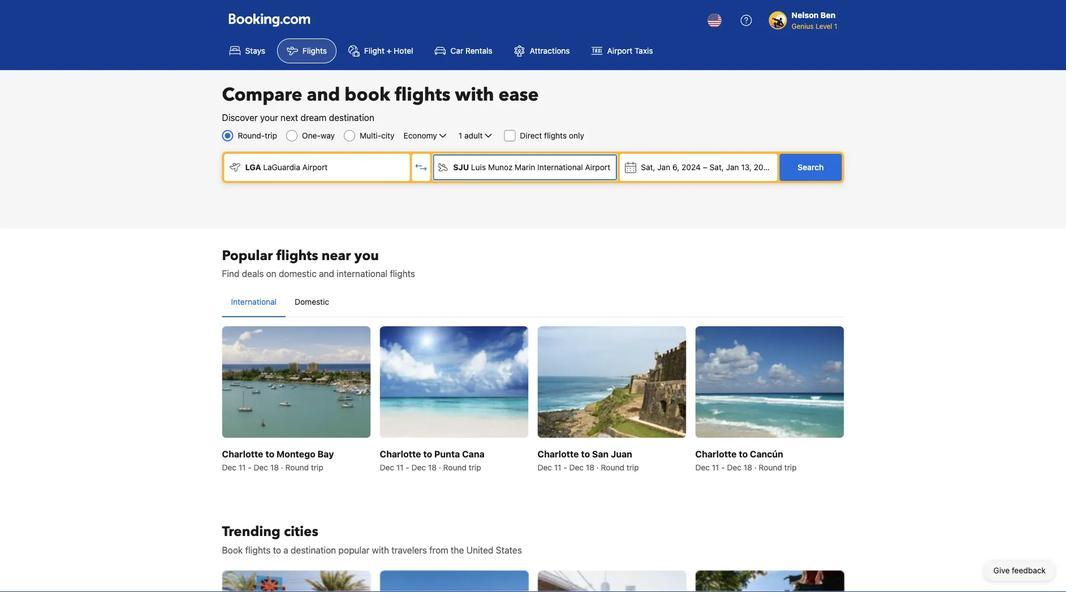 Task type: vqa. For each thing, say whether or not it's contained in the screenshot.
destination to the bottom
yes



Task type: locate. For each thing, give the bounding box(es) containing it.
to left cancún
[[739, 448, 748, 459]]

2 round from the left
[[443, 463, 467, 472]]

1 vertical spatial and
[[319, 268, 334, 279]]

with
[[455, 83, 494, 107], [372, 545, 389, 555]]

to inside trending cities book flights to a destination popular with travelers from the united states
[[273, 545, 281, 555]]

18 inside "charlotte to montego bay dec 11 - dec 18 · round trip"
[[270, 463, 279, 472]]

trip inside 'charlotte to san juan dec 11 - dec 18 · round trip'
[[627, 463, 639, 472]]

0 vertical spatial destination
[[329, 112, 374, 123]]

18 down san
[[586, 463, 594, 472]]

· down punta
[[439, 463, 441, 472]]

6 dec from the left
[[569, 463, 584, 472]]

round for punta
[[443, 463, 467, 472]]

round down juan
[[601, 463, 624, 472]]

- inside the charlotte to punta cana dec 11 - dec 18 · round trip
[[406, 463, 409, 472]]

ben
[[821, 10, 836, 20]]

cana
[[462, 448, 485, 459]]

and down near
[[319, 268, 334, 279]]

4 18 from the left
[[744, 463, 752, 472]]

1 horizontal spatial with
[[455, 83, 494, 107]]

18 for montego
[[270, 463, 279, 472]]

2024 left –
[[682, 163, 701, 172]]

1 right level
[[834, 22, 837, 30]]

1 vertical spatial with
[[372, 545, 389, 555]]

1 horizontal spatial jan
[[726, 163, 739, 172]]

to left a
[[273, 545, 281, 555]]

1 jan from the left
[[657, 163, 670, 172]]

give
[[994, 566, 1010, 575]]

1 vertical spatial international
[[231, 297, 277, 307]]

· inside "charlotte to montego bay dec 11 - dec 18 · round trip"
[[281, 463, 283, 472]]

flights down trending
[[245, 545, 271, 555]]

round inside the charlotte to punta cana dec 11 - dec 18 · round trip
[[443, 463, 467, 472]]

1 18 from the left
[[270, 463, 279, 472]]

0 horizontal spatial jan
[[657, 163, 670, 172]]

- for san
[[564, 463, 567, 472]]

charlotte for charlotte to cancún
[[695, 448, 737, 459]]

to inside the charlotte to punta cana dec 11 - dec 18 · round trip
[[423, 448, 432, 459]]

1
[[834, 22, 837, 30], [459, 131, 462, 140]]

round down punta
[[443, 463, 467, 472]]

taxis
[[635, 46, 653, 55]]

8 dec from the left
[[727, 463, 742, 472]]

stays link
[[220, 38, 275, 63]]

trip inside the charlotte to punta cana dec 11 - dec 18 · round trip
[[469, 463, 481, 472]]

charlotte left punta
[[380, 448, 421, 459]]

destination up multi-
[[329, 112, 374, 123]]

· inside 'charlotte to san juan dec 11 - dec 18 · round trip'
[[597, 463, 599, 472]]

4 dec from the left
[[412, 463, 426, 472]]

charlotte to san juan image
[[538, 326, 686, 438]]

flights up the economy
[[395, 83, 451, 107]]

1 horizontal spatial 2024
[[754, 163, 773, 172]]

multi-
[[360, 131, 381, 140]]

round for san
[[601, 463, 624, 472]]

2024 right 13,
[[754, 163, 773, 172]]

· down san
[[597, 463, 599, 472]]

1 inside nelson ben genius level 1
[[834, 22, 837, 30]]

and inside popular flights near you find deals on domestic and international flights
[[319, 268, 334, 279]]

11 inside "charlotte to montego bay dec 11 - dec 18 · round trip"
[[239, 463, 246, 472]]

find
[[222, 268, 240, 279]]

18 down punta
[[428, 463, 437, 472]]

1 charlotte from the left
[[222, 448, 263, 459]]

18
[[270, 463, 279, 472], [428, 463, 437, 472], [586, 463, 594, 472], [744, 463, 752, 472]]

charlotte to montego bay image
[[222, 326, 371, 438]]

2024
[[682, 163, 701, 172], [754, 163, 773, 172]]

international inside 'button'
[[231, 297, 277, 307]]

2 · from the left
[[439, 463, 441, 472]]

0 horizontal spatial 1
[[459, 131, 462, 140]]

6,
[[673, 163, 679, 172]]

states
[[496, 545, 522, 555]]

flights
[[303, 46, 327, 55]]

a
[[284, 545, 288, 555]]

international down deals
[[231, 297, 277, 307]]

3 11 from the left
[[554, 463, 561, 472]]

charlotte inside 'charlotte to san juan dec 11 - dec 18 · round trip'
[[538, 448, 579, 459]]

trip for charlotte to punta cana
[[469, 463, 481, 472]]

1 dec from the left
[[222, 463, 236, 472]]

flights left only
[[544, 131, 567, 140]]

- inside "charlotte to montego bay dec 11 - dec 18 · round trip"
[[248, 463, 252, 472]]

0 vertical spatial 1
[[834, 22, 837, 30]]

direct
[[520, 131, 542, 140]]

give feedback
[[994, 566, 1046, 575]]

only
[[569, 131, 584, 140]]

1 horizontal spatial international
[[537, 163, 583, 172]]

1 · from the left
[[281, 463, 283, 472]]

3 - from the left
[[564, 463, 567, 472]]

round down montego
[[285, 463, 309, 472]]

jan
[[657, 163, 670, 172], [726, 163, 739, 172]]

charlotte to montego bay dec 11 - dec 18 · round trip
[[222, 448, 334, 472]]

give feedback button
[[985, 561, 1055, 581]]

united
[[466, 545, 493, 555]]

3 round from the left
[[601, 463, 624, 472]]

on
[[266, 268, 276, 279]]

- inside 'charlotte to san juan dec 11 - dec 18 · round trip'
[[564, 463, 567, 472]]

0 vertical spatial with
[[455, 83, 494, 107]]

0 horizontal spatial 2024
[[682, 163, 701, 172]]

jan left '6,'
[[657, 163, 670, 172]]

1 horizontal spatial 1
[[834, 22, 837, 30]]

1 left adult
[[459, 131, 462, 140]]

flights inside trending cities book flights to a destination popular with travelers from the united states
[[245, 545, 271, 555]]

with up adult
[[455, 83, 494, 107]]

charlotte to cancún dec 11 - dec 18 · round trip
[[695, 448, 797, 472]]

–
[[703, 163, 707, 172]]

charlotte
[[222, 448, 263, 459], [380, 448, 421, 459], [538, 448, 579, 459], [695, 448, 737, 459]]

charlotte to punta cana dec 11 - dec 18 · round trip
[[380, 448, 485, 472]]

international button
[[222, 287, 286, 317]]

2 charlotte from the left
[[380, 448, 421, 459]]

trip
[[265, 131, 277, 140], [311, 463, 323, 472], [469, 463, 481, 472], [627, 463, 639, 472], [784, 463, 797, 472]]

sat, left '6,'
[[641, 163, 655, 172]]

2 - from the left
[[406, 463, 409, 472]]

sju luis munoz marin international airport
[[453, 163, 610, 172]]

·
[[281, 463, 283, 472], [439, 463, 441, 472], [597, 463, 599, 472], [754, 463, 757, 472]]

· inside the charlotte to punta cana dec 11 - dec 18 · round trip
[[439, 463, 441, 472]]

1 inside 1 adult popup button
[[459, 131, 462, 140]]

international
[[337, 268, 387, 279]]

and up dream
[[307, 83, 340, 107]]

destination inside trending cities book flights to a destination popular with travelers from the united states
[[291, 545, 336, 555]]

sat, right –
[[710, 163, 724, 172]]

to inside 'charlotte to san juan dec 11 - dec 18 · round trip'
[[581, 448, 590, 459]]

1 11 from the left
[[239, 463, 246, 472]]

charlotte to cancún image
[[695, 326, 844, 438]]

with right popular
[[372, 545, 389, 555]]

compare and book flights with ease discover your next dream destination
[[222, 83, 539, 123]]

ease
[[499, 83, 539, 107]]

search
[[798, 163, 824, 172]]

your
[[260, 112, 278, 123]]

4 charlotte from the left
[[695, 448, 737, 459]]

rentals
[[465, 46, 492, 55]]

0 horizontal spatial international
[[231, 297, 277, 307]]

· down montego
[[281, 463, 283, 472]]

2 18 from the left
[[428, 463, 437, 472]]

jan left 13,
[[726, 163, 739, 172]]

luis
[[471, 163, 486, 172]]

· down cancún
[[754, 463, 757, 472]]

round inside the charlotte to cancún dec 11 - dec 18 · round trip
[[759, 463, 782, 472]]

round inside 'charlotte to san juan dec 11 - dec 18 · round trip'
[[601, 463, 624, 472]]

3 18 from the left
[[586, 463, 594, 472]]

travelers
[[392, 545, 427, 555]]

2 11 from the left
[[396, 463, 404, 472]]

0 vertical spatial international
[[537, 163, 583, 172]]

2 jan from the left
[[726, 163, 739, 172]]

11 for charlotte to san juan
[[554, 463, 561, 472]]

18 inside the charlotte to punta cana dec 11 - dec 18 · round trip
[[428, 463, 437, 472]]

sat,
[[641, 163, 655, 172], [710, 163, 724, 172]]

round down cancún
[[759, 463, 782, 472]]

tab list
[[222, 287, 844, 318]]

to inside the charlotte to cancún dec 11 - dec 18 · round trip
[[739, 448, 748, 459]]

4 11 from the left
[[712, 463, 719, 472]]

charlotte left san
[[538, 448, 579, 459]]

stays
[[245, 46, 265, 55]]

trip inside "charlotte to montego bay dec 11 - dec 18 · round trip"
[[311, 463, 323, 472]]

7 dec from the left
[[695, 463, 710, 472]]

4 · from the left
[[754, 463, 757, 472]]

destination down "cities"
[[291, 545, 336, 555]]

18 inside 'charlotte to san juan dec 11 - dec 18 · round trip'
[[586, 463, 594, 472]]

flight
[[364, 46, 385, 55]]

and
[[307, 83, 340, 107], [319, 268, 334, 279]]

1 - from the left
[[248, 463, 252, 472]]

direct flights only
[[520, 131, 584, 140]]

trip for charlotte to san juan
[[627, 463, 639, 472]]

charlotte left montego
[[222, 448, 263, 459]]

round inside "charlotte to montego bay dec 11 - dec 18 · round trip"
[[285, 463, 309, 472]]

charlotte to punta cana image
[[380, 326, 529, 438]]

multi-city
[[360, 131, 395, 140]]

to left montego
[[265, 448, 274, 459]]

round
[[285, 463, 309, 472], [443, 463, 467, 472], [601, 463, 624, 472], [759, 463, 782, 472]]

18 down montego
[[270, 463, 279, 472]]

the
[[451, 545, 464, 555]]

18 for san
[[586, 463, 594, 472]]

4 - from the left
[[721, 463, 725, 472]]

to left san
[[581, 448, 590, 459]]

dec
[[222, 463, 236, 472], [254, 463, 268, 472], [380, 463, 394, 472], [412, 463, 426, 472], [538, 463, 552, 472], [569, 463, 584, 472], [695, 463, 710, 472], [727, 463, 742, 472]]

and inside "compare and book flights with ease discover your next dream destination"
[[307, 83, 340, 107]]

4 round from the left
[[759, 463, 782, 472]]

1 round from the left
[[285, 463, 309, 472]]

charlotte left cancún
[[695, 448, 737, 459]]

0 horizontal spatial with
[[372, 545, 389, 555]]

charlotte inside "charlotte to montego bay dec 11 - dec 18 · round trip"
[[222, 448, 263, 459]]

3 charlotte from the left
[[538, 448, 579, 459]]

destination inside "compare and book flights with ease discover your next dream destination"
[[329, 112, 374, 123]]

booking.com logo image
[[229, 13, 310, 27], [229, 13, 310, 27]]

1 vertical spatial 1
[[459, 131, 462, 140]]

international
[[537, 163, 583, 172], [231, 297, 277, 307]]

1 vertical spatial destination
[[291, 545, 336, 555]]

1 horizontal spatial sat,
[[710, 163, 724, 172]]

charlotte inside the charlotte to cancún dec 11 - dec 18 · round trip
[[695, 448, 737, 459]]

11 inside 'charlotte to san juan dec 11 - dec 18 · round trip'
[[554, 463, 561, 472]]

next
[[281, 112, 298, 123]]

charlotte inside the charlotte to punta cana dec 11 - dec 18 · round trip
[[380, 448, 421, 459]]

round-trip
[[238, 131, 277, 140]]

flights
[[395, 83, 451, 107], [544, 131, 567, 140], [276, 246, 318, 265], [390, 268, 415, 279], [245, 545, 271, 555]]

11 inside the charlotte to punta cana dec 11 - dec 18 · round trip
[[396, 463, 404, 472]]

cities
[[284, 522, 318, 541]]

18 down cancún
[[744, 463, 752, 472]]

to left punta
[[423, 448, 432, 459]]

flight + hotel
[[364, 46, 413, 55]]

18 inside the charlotte to cancún dec 11 - dec 18 · round trip
[[744, 463, 752, 472]]

0 vertical spatial and
[[307, 83, 340, 107]]

to inside "charlotte to montego bay dec 11 - dec 18 · round trip"
[[265, 448, 274, 459]]

flights inside "compare and book flights with ease discover your next dream destination"
[[395, 83, 451, 107]]

3 · from the left
[[597, 463, 599, 472]]

0 horizontal spatial sat,
[[641, 163, 655, 172]]

2 dec from the left
[[254, 463, 268, 472]]

international down direct flights only at the top of the page
[[537, 163, 583, 172]]

level
[[816, 22, 832, 30]]



Task type: describe. For each thing, give the bounding box(es) containing it.
san
[[592, 448, 609, 459]]

13,
[[741, 163, 752, 172]]

+
[[387, 46, 392, 55]]

sat, jan 6, 2024 – sat, jan 13, 2024
[[641, 163, 773, 172]]

one-
[[302, 131, 321, 140]]

book
[[345, 83, 390, 107]]

to for cancún
[[739, 448, 748, 459]]

- for montego
[[248, 463, 252, 472]]

attractions
[[530, 46, 570, 55]]

tab list containing international
[[222, 287, 844, 318]]

round-
[[238, 131, 265, 140]]

round for montego
[[285, 463, 309, 472]]

flights up "domestic"
[[276, 246, 318, 265]]

airport taxis
[[607, 46, 653, 55]]

trending cities book flights to a destination popular with travelers from the united states
[[222, 522, 522, 555]]

· for punta
[[439, 463, 441, 472]]

cancún
[[750, 448, 783, 459]]

you
[[354, 246, 379, 265]]

popular flights near you find deals on domestic and international flights
[[222, 246, 415, 279]]

domestic
[[295, 297, 329, 307]]

genius
[[792, 22, 814, 30]]

charlotte for charlotte to punta cana
[[380, 448, 421, 459]]

trending
[[222, 522, 280, 541]]

sju
[[453, 163, 469, 172]]

1 sat, from the left
[[641, 163, 655, 172]]

2 2024 from the left
[[754, 163, 773, 172]]

deals
[[242, 268, 264, 279]]

car rentals
[[451, 46, 492, 55]]

laguardia
[[263, 163, 300, 172]]

5 dec from the left
[[538, 463, 552, 472]]

1 adult button
[[458, 129, 495, 143]]

car rentals link
[[425, 38, 502, 63]]

to for montego
[[265, 448, 274, 459]]

flights right international
[[390, 268, 415, 279]]

attractions link
[[504, 38, 580, 63]]

city
[[381, 131, 395, 140]]

3 dec from the left
[[380, 463, 394, 472]]

- inside the charlotte to cancún dec 11 - dec 18 · round trip
[[721, 463, 725, 472]]

car
[[451, 46, 463, 55]]

airport taxis link
[[582, 38, 663, 63]]

discover
[[222, 112, 258, 123]]

flights link
[[277, 38, 337, 63]]

sat, jan 6, 2024 – sat, jan 13, 2024 button
[[620, 154, 777, 181]]

hotel
[[394, 46, 413, 55]]

flight + hotel link
[[339, 38, 423, 63]]

1 adult
[[459, 131, 483, 140]]

marin
[[515, 163, 535, 172]]

search button
[[780, 154, 842, 181]]

with inside "compare and book flights with ease discover your next dream destination"
[[455, 83, 494, 107]]

with inside trending cities book flights to a destination popular with travelers from the united states
[[372, 545, 389, 555]]

1 2024 from the left
[[682, 163, 701, 172]]

nelson ben genius level 1
[[792, 10, 837, 30]]

- for punta
[[406, 463, 409, 472]]

economy
[[404, 131, 437, 140]]

charlotte for charlotte to san juan
[[538, 448, 579, 459]]

punta
[[434, 448, 460, 459]]

domestic
[[279, 268, 317, 279]]

popular
[[222, 246, 273, 265]]

2 sat, from the left
[[710, 163, 724, 172]]

juan
[[611, 448, 632, 459]]

adult
[[464, 131, 483, 140]]

· inside the charlotte to cancún dec 11 - dec 18 · round trip
[[754, 463, 757, 472]]

from
[[429, 545, 448, 555]]

popular
[[338, 545, 370, 555]]

munoz
[[488, 163, 513, 172]]

lga
[[245, 163, 261, 172]]

bay
[[318, 448, 334, 459]]

way
[[321, 131, 335, 140]]

nelson
[[792, 10, 819, 20]]

compare
[[222, 83, 302, 107]]

11 inside the charlotte to cancún dec 11 - dec 18 · round trip
[[712, 463, 719, 472]]

to for san
[[581, 448, 590, 459]]

one-way
[[302, 131, 335, 140]]

11 for charlotte to punta cana
[[396, 463, 404, 472]]

domestic button
[[286, 287, 338, 317]]

18 for punta
[[428, 463, 437, 472]]

trip inside the charlotte to cancún dec 11 - dec 18 · round trip
[[784, 463, 797, 472]]

near
[[322, 246, 351, 265]]

to for punta
[[423, 448, 432, 459]]

charlotte for charlotte to montego bay
[[222, 448, 263, 459]]

trip for charlotte to montego bay
[[311, 463, 323, 472]]

feedback
[[1012, 566, 1046, 575]]

11 for charlotte to montego bay
[[239, 463, 246, 472]]

book
[[222, 545, 243, 555]]

dream
[[301, 112, 327, 123]]

· for montego
[[281, 463, 283, 472]]

lga laguardia airport
[[245, 163, 328, 172]]

montego
[[277, 448, 315, 459]]

charlotte to san juan dec 11 - dec 18 · round trip
[[538, 448, 639, 472]]

· for san
[[597, 463, 599, 472]]



